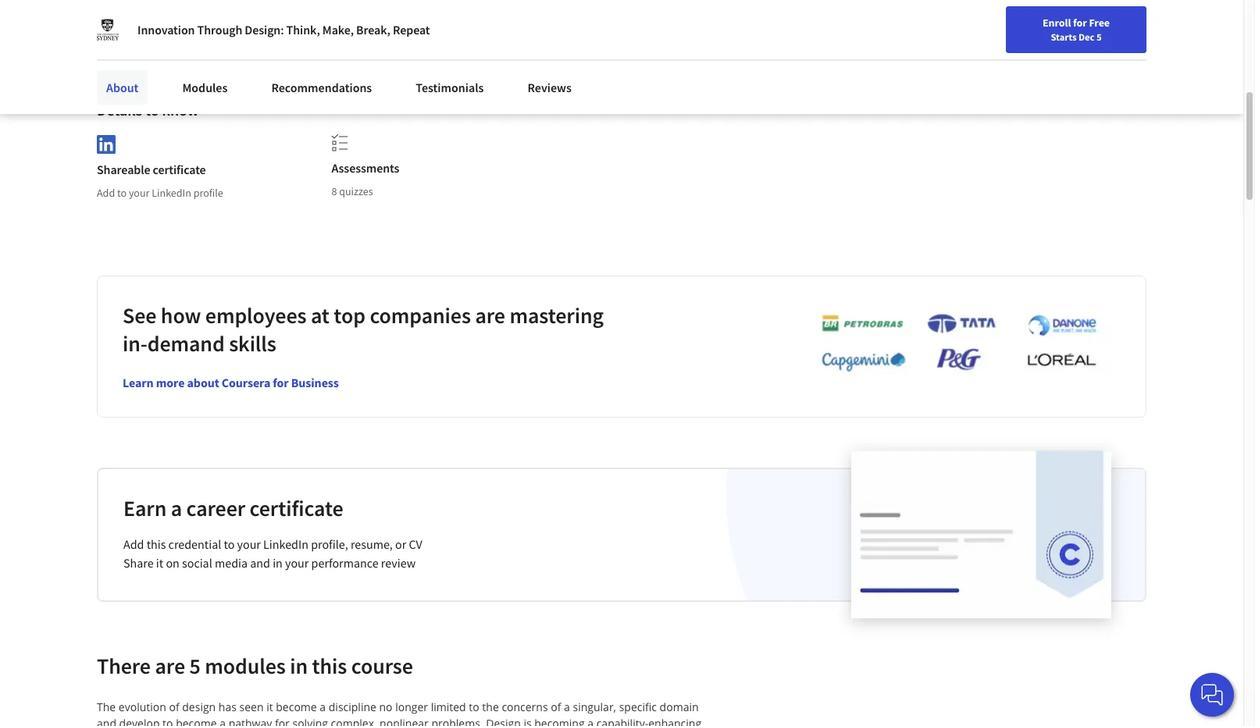 Task type: locate. For each thing, give the bounding box(es) containing it.
this inside add this credential to your linkedin profile, resume, or cv share it on social media and in your performance review
[[147, 537, 166, 552]]

0 horizontal spatial 5
[[190, 652, 201, 681]]

None search field
[[223, 10, 598, 41]]

add for add to your linkedin profile
[[97, 186, 115, 200]]

and down the
[[97, 716, 116, 727]]

testimonials link
[[407, 10, 494, 45], [407, 70, 494, 105]]

0 vertical spatial it
[[156, 555, 163, 571]]

about
[[106, 20, 139, 35], [106, 80, 139, 95]]

the
[[97, 700, 116, 715]]

0 vertical spatial testimonials
[[416, 20, 484, 35]]

1 vertical spatial recommendations link
[[262, 70, 382, 105]]

for inside the evolution of design has seen it become a discipline no longer limited to the concerns of a singular, specific domain and develop to become a pathway for solving complex, nonlinear problems. design is becoming a capability-enhancin
[[275, 716, 290, 727]]

add
[[97, 186, 115, 200], [123, 537, 144, 552]]

add inside add this credential to your linkedin profile, resume, or cv share it on social media and in your performance review
[[123, 537, 144, 552]]

of left design
[[169, 700, 179, 715]]

5 up design
[[190, 652, 201, 681]]

to right develop
[[163, 716, 173, 727]]

about
[[187, 375, 219, 391]]

0 vertical spatial in
[[273, 555, 283, 571]]

1 vertical spatial testimonials link
[[407, 70, 494, 105]]

linkedin left the profile,
[[263, 537, 309, 552]]

become
[[276, 700, 317, 715], [176, 716, 217, 727]]

0 horizontal spatial and
[[97, 716, 116, 727]]

details
[[97, 100, 142, 120]]

recommendations
[[271, 20, 372, 35], [271, 80, 372, 95]]

are left mastering
[[476, 301, 506, 330]]

modules link
[[173, 10, 237, 45], [173, 70, 237, 105]]

testimonials for second recommendations link from the top of the page
[[416, 80, 484, 95]]

0 vertical spatial add
[[97, 186, 115, 200]]

your left performance
[[285, 555, 309, 571]]

1 testimonials link from the top
[[407, 10, 494, 45]]

of
[[169, 700, 179, 715], [551, 700, 562, 715]]

it left on
[[156, 555, 163, 571]]

0 vertical spatial testimonials link
[[407, 10, 494, 45]]

design
[[182, 700, 216, 715]]

1 vertical spatial testimonials
[[416, 80, 484, 95]]

quizzes
[[339, 184, 373, 199]]

0 horizontal spatial add
[[97, 186, 115, 200]]

0 vertical spatial about link
[[97, 10, 148, 45]]

1 horizontal spatial and
[[250, 555, 270, 571]]

1 about from the top
[[106, 20, 139, 35]]

linkedin inside add this credential to your linkedin profile, resume, or cv share it on social media and in your performance review
[[263, 537, 309, 552]]

chat with us image
[[1200, 683, 1225, 708]]

coursera enterprise logos image
[[799, 313, 1111, 380]]

1 testimonials from the top
[[416, 20, 484, 35]]

1 vertical spatial are
[[155, 652, 185, 681]]

it right seen
[[267, 700, 273, 715]]

profile,
[[311, 537, 348, 552]]

1 vertical spatial it
[[267, 700, 273, 715]]

media
[[215, 555, 248, 571]]

top
[[334, 301, 366, 330]]

1 vertical spatial add
[[123, 537, 144, 552]]

1 vertical spatial your
[[237, 537, 261, 552]]

1 about link from the top
[[97, 10, 148, 45]]

0 horizontal spatial your
[[129, 186, 150, 200]]

becoming
[[535, 716, 585, 727]]

for left solving
[[275, 716, 290, 727]]

0 vertical spatial and
[[250, 555, 270, 571]]

0 vertical spatial certificate
[[153, 162, 206, 177]]

in right modules
[[290, 652, 308, 681]]

this
[[147, 537, 166, 552], [312, 652, 347, 681]]

in right media
[[273, 555, 283, 571]]

to
[[145, 100, 159, 120], [117, 186, 127, 200], [224, 537, 235, 552], [469, 700, 480, 715], [163, 716, 173, 727]]

a down the singular,
[[588, 716, 594, 727]]

menu item
[[916, 16, 1017, 66]]

course
[[352, 652, 413, 681]]

resume,
[[351, 537, 393, 552]]

1 horizontal spatial in
[[290, 652, 308, 681]]

testimonials right "break,"
[[416, 20, 484, 35]]

become down design
[[176, 716, 217, 727]]

of up becoming
[[551, 700, 562, 715]]

1 horizontal spatial of
[[551, 700, 562, 715]]

free
[[1090, 16, 1111, 30]]

0 vertical spatial modules
[[182, 20, 228, 35]]

1 vertical spatial 5
[[190, 652, 201, 681]]

1 horizontal spatial it
[[267, 700, 273, 715]]

1 vertical spatial in
[[290, 652, 308, 681]]

and
[[250, 555, 270, 571], [97, 716, 116, 727]]

2 vertical spatial your
[[285, 555, 309, 571]]

1 of from the left
[[169, 700, 179, 715]]

to up media
[[224, 537, 235, 552]]

2 about from the top
[[106, 80, 139, 95]]

solving
[[293, 716, 328, 727]]

1 vertical spatial about link
[[97, 70, 148, 105]]

5 inside enroll for free starts dec 5
[[1097, 30, 1102, 43]]

0 horizontal spatial linkedin
[[152, 186, 191, 200]]

1 modules from the top
[[182, 20, 228, 35]]

0 horizontal spatial this
[[147, 537, 166, 552]]

5
[[1097, 30, 1102, 43], [190, 652, 201, 681]]

linkedin down shareable certificate
[[152, 186, 191, 200]]

2 modules from the top
[[182, 80, 228, 95]]

this up on
[[147, 537, 166, 552]]

certificate up the 'add to your linkedin profile'
[[153, 162, 206, 177]]

modules up know
[[182, 80, 228, 95]]

testimonials link down repeat
[[407, 70, 494, 105]]

modules link down through
[[173, 70, 237, 105]]

2 horizontal spatial your
[[285, 555, 309, 571]]

mastering
[[510, 301, 604, 330]]

0 horizontal spatial in
[[273, 555, 283, 571]]

a
[[171, 495, 182, 523], [320, 700, 326, 715], [564, 700, 570, 715], [220, 716, 226, 727], [588, 716, 594, 727]]

profile
[[194, 186, 223, 200]]

0 horizontal spatial of
[[169, 700, 179, 715]]

testimonials
[[416, 20, 484, 35], [416, 80, 484, 95]]

0 horizontal spatial it
[[156, 555, 163, 571]]

1 vertical spatial certificate
[[250, 495, 344, 523]]

add down shareable
[[97, 186, 115, 200]]

0 vertical spatial recommendations link
[[262, 10, 382, 45]]

there are 5 modules in this course
[[97, 652, 413, 681]]

2 modules link from the top
[[173, 70, 237, 105]]

for left business
[[273, 375, 289, 391]]

there
[[97, 652, 151, 681]]

discipline
[[329, 700, 377, 715]]

for
[[1074, 16, 1088, 30], [273, 375, 289, 391], [275, 716, 290, 727]]

certificate up the profile,
[[250, 495, 344, 523]]

modules for 2nd recommendations link from the bottom
[[182, 20, 228, 35]]

0 vertical spatial are
[[476, 301, 506, 330]]

1 modules link from the top
[[173, 10, 237, 45]]

for up dec
[[1074, 16, 1088, 30]]

modules
[[205, 652, 286, 681]]

are
[[476, 301, 506, 330], [155, 652, 185, 681]]

add to your linkedin profile
[[97, 186, 223, 200]]

are inside the see how employees at top companies are mastering in-demand skills
[[476, 301, 506, 330]]

for inside enroll for free starts dec 5
[[1074, 16, 1088, 30]]

cv
[[409, 537, 423, 552]]

modules left the design:
[[182, 20, 228, 35]]

to inside add this credential to your linkedin profile, resume, or cv share it on social media and in your performance review
[[224, 537, 235, 552]]

performance
[[311, 555, 379, 571]]

seen
[[240, 700, 264, 715]]

and inside add this credential to your linkedin profile, resume, or cv share it on social media and in your performance review
[[250, 555, 270, 571]]

career
[[186, 495, 245, 523]]

testimonials down repeat
[[416, 80, 484, 95]]

2 recommendations from the top
[[271, 80, 372, 95]]

1 vertical spatial recommendations
[[271, 80, 372, 95]]

your up media
[[237, 537, 261, 552]]

testimonials link right "break,"
[[407, 10, 494, 45]]

0 vertical spatial this
[[147, 537, 166, 552]]

your down shareable certificate
[[129, 186, 150, 200]]

a up becoming
[[564, 700, 570, 715]]

about for about link corresponding to modules link associated with 2nd recommendations link from the bottom
[[106, 20, 139, 35]]

modules
[[182, 20, 228, 35], [182, 80, 228, 95]]

1 horizontal spatial certificate
[[250, 495, 344, 523]]

0 vertical spatial for
[[1074, 16, 1088, 30]]

1 vertical spatial about
[[106, 80, 139, 95]]

to left the
[[469, 700, 480, 715]]

modules link left the design:
[[173, 10, 237, 45]]

nonlinear
[[380, 716, 429, 727]]

this up discipline
[[312, 652, 347, 681]]

1 vertical spatial modules link
[[173, 70, 237, 105]]

the university of sydney image
[[97, 19, 119, 41]]

capability-
[[597, 716, 649, 727]]

1 vertical spatial modules
[[182, 80, 228, 95]]

1 horizontal spatial linkedin
[[263, 537, 309, 552]]

1 vertical spatial linkedin
[[263, 537, 309, 552]]

0 vertical spatial about
[[106, 20, 139, 35]]

skills
[[229, 330, 277, 358]]

1 horizontal spatial become
[[276, 700, 317, 715]]

specific
[[620, 700, 657, 715]]

through
[[197, 22, 242, 38]]

2 testimonials link from the top
[[407, 70, 494, 105]]

2 testimonials from the top
[[416, 80, 484, 95]]

1 recommendations link from the top
[[262, 10, 382, 45]]

certificate
[[153, 162, 206, 177], [250, 495, 344, 523]]

0 vertical spatial modules link
[[173, 10, 237, 45]]

1 vertical spatial and
[[97, 716, 116, 727]]

become up solving
[[276, 700, 317, 715]]

repeat
[[393, 22, 430, 38]]

0 vertical spatial recommendations
[[271, 20, 372, 35]]

add up share
[[123, 537, 144, 552]]

0 vertical spatial your
[[129, 186, 150, 200]]

add for add this credential to your linkedin profile, resume, or cv share it on social media and in your performance review
[[123, 537, 144, 552]]

1 horizontal spatial this
[[312, 652, 347, 681]]

1 horizontal spatial 5
[[1097, 30, 1102, 43]]

2 about link from the top
[[97, 70, 148, 105]]

2 vertical spatial for
[[275, 716, 290, 727]]

1 vertical spatial this
[[312, 652, 347, 681]]

1 horizontal spatial your
[[237, 537, 261, 552]]

5 right dec
[[1097, 30, 1102, 43]]

and right media
[[250, 555, 270, 571]]

1 recommendations from the top
[[271, 20, 372, 35]]

are right there
[[155, 652, 185, 681]]

about link
[[97, 10, 148, 45], [97, 70, 148, 105]]

testimonials for 2nd recommendations link from the bottom
[[416, 20, 484, 35]]

1 horizontal spatial are
[[476, 301, 506, 330]]

1 vertical spatial become
[[176, 716, 217, 727]]

it inside the evolution of design has seen it become a discipline no longer limited to the concerns of a singular, specific domain and develop to become a pathway for solving complex, nonlinear problems. design is becoming a capability-enhancin
[[267, 700, 273, 715]]

on
[[166, 555, 180, 571]]

1 horizontal spatial add
[[123, 537, 144, 552]]

design
[[486, 716, 521, 727]]

earn
[[123, 495, 167, 523]]

about link for modules link associated with 2nd recommendations link from the bottom
[[97, 10, 148, 45]]

0 vertical spatial 5
[[1097, 30, 1102, 43]]



Task type: describe. For each thing, give the bounding box(es) containing it.
testimonials link for 2nd recommendations link from the bottom
[[407, 10, 494, 45]]

about for about link related to second recommendations link from the top of the page modules link
[[106, 80, 139, 95]]

learn more about coursera for business
[[123, 375, 339, 391]]

coursera
[[222, 375, 271, 391]]

think,
[[287, 22, 320, 38]]

dec
[[1079, 30, 1095, 43]]

0 horizontal spatial become
[[176, 716, 217, 727]]

2 recommendations link from the top
[[262, 70, 382, 105]]

enroll
[[1043, 16, 1072, 30]]

in-
[[123, 330, 148, 358]]

demand
[[147, 330, 225, 358]]

evolution
[[119, 700, 166, 715]]

to left know
[[145, 100, 159, 120]]

earn a career certificate
[[123, 495, 344, 523]]

recommendations for 2nd recommendations link from the bottom
[[271, 20, 372, 35]]

1 vertical spatial for
[[273, 375, 289, 391]]

credential
[[169, 537, 221, 552]]

a up solving
[[320, 700, 326, 715]]

modules link for 2nd recommendations link from the bottom
[[173, 10, 237, 45]]

reviews
[[528, 80, 572, 95]]

make,
[[323, 22, 354, 38]]

has
[[219, 700, 237, 715]]

and inside the evolution of design has seen it become a discipline no longer limited to the concerns of a singular, specific domain and develop to become a pathway for solving complex, nonlinear problems. design is becoming a capability-enhancin
[[97, 716, 116, 727]]

is
[[524, 716, 532, 727]]

details to know
[[97, 100, 199, 120]]

limited
[[431, 700, 466, 715]]

companies
[[370, 301, 471, 330]]

employees
[[205, 301, 307, 330]]

innovation
[[138, 22, 195, 38]]

coursera career certificate image
[[852, 451, 1112, 618]]

modules for second recommendations link from the top of the page
[[182, 80, 228, 95]]

the
[[483, 700, 499, 715]]

recommendations for second recommendations link from the top of the page
[[271, 80, 372, 95]]

see
[[123, 301, 157, 330]]

learn more about coursera for business link
[[123, 375, 339, 391]]

starts
[[1052, 30, 1077, 43]]

0 horizontal spatial are
[[155, 652, 185, 681]]

concerns
[[502, 700, 548, 715]]

testimonials link for second recommendations link from the top of the page
[[407, 70, 494, 105]]

to down shareable
[[117, 186, 127, 200]]

2 of from the left
[[551, 700, 562, 715]]

singular,
[[573, 700, 617, 715]]

0 vertical spatial become
[[276, 700, 317, 715]]

it inside add this credential to your linkedin profile, resume, or cv share it on social media and in your performance review
[[156, 555, 163, 571]]

innovation through design: think, make, break, repeat
[[138, 22, 430, 38]]

share
[[123, 555, 154, 571]]

0 horizontal spatial certificate
[[153, 162, 206, 177]]

or
[[395, 537, 407, 552]]

longer
[[396, 700, 428, 715]]

show notifications image
[[1033, 20, 1052, 38]]

0 vertical spatial linkedin
[[152, 186, 191, 200]]

modules link for second recommendations link from the top of the page
[[173, 70, 237, 105]]

shareable
[[97, 162, 150, 177]]

more
[[156, 375, 185, 391]]

coursera image
[[19, 13, 118, 38]]

add this credential to your linkedin profile, resume, or cv share it on social media and in your performance review
[[123, 537, 423, 571]]

learn
[[123, 375, 154, 391]]

a right earn
[[171, 495, 182, 523]]

break,
[[356, 22, 391, 38]]

about link for second recommendations link from the top of the page modules link
[[97, 70, 148, 105]]

business
[[291, 375, 339, 391]]

how
[[161, 301, 201, 330]]

no
[[379, 700, 393, 715]]

design:
[[245, 22, 284, 38]]

shareable certificate
[[97, 162, 206, 177]]

review
[[381, 555, 416, 571]]

reviews link
[[519, 70, 581, 105]]

a down has at the left of page
[[220, 716, 226, 727]]

domain
[[660, 700, 699, 715]]

see how employees at top companies are mastering in-demand skills
[[123, 301, 604, 358]]

8
[[332, 184, 337, 199]]

pathway
[[229, 716, 272, 727]]

problems.
[[432, 716, 483, 727]]

social
[[182, 555, 212, 571]]

in inside add this credential to your linkedin profile, resume, or cv share it on social media and in your performance review
[[273, 555, 283, 571]]

at
[[311, 301, 330, 330]]

know
[[162, 100, 199, 120]]

8 quizzes
[[332, 184, 373, 199]]

complex,
[[331, 716, 377, 727]]

the evolution of design has seen it become a discipline no longer limited to the concerns of a singular, specific domain and develop to become a pathway for solving complex, nonlinear problems. design is becoming a capability-enhancin
[[97, 700, 705, 727]]

develop
[[119, 716, 160, 727]]

enroll for free starts dec 5
[[1043, 16, 1111, 43]]

assessments
[[332, 160, 400, 176]]



Task type: vqa. For each thing, say whether or not it's contained in the screenshot.
performance
yes



